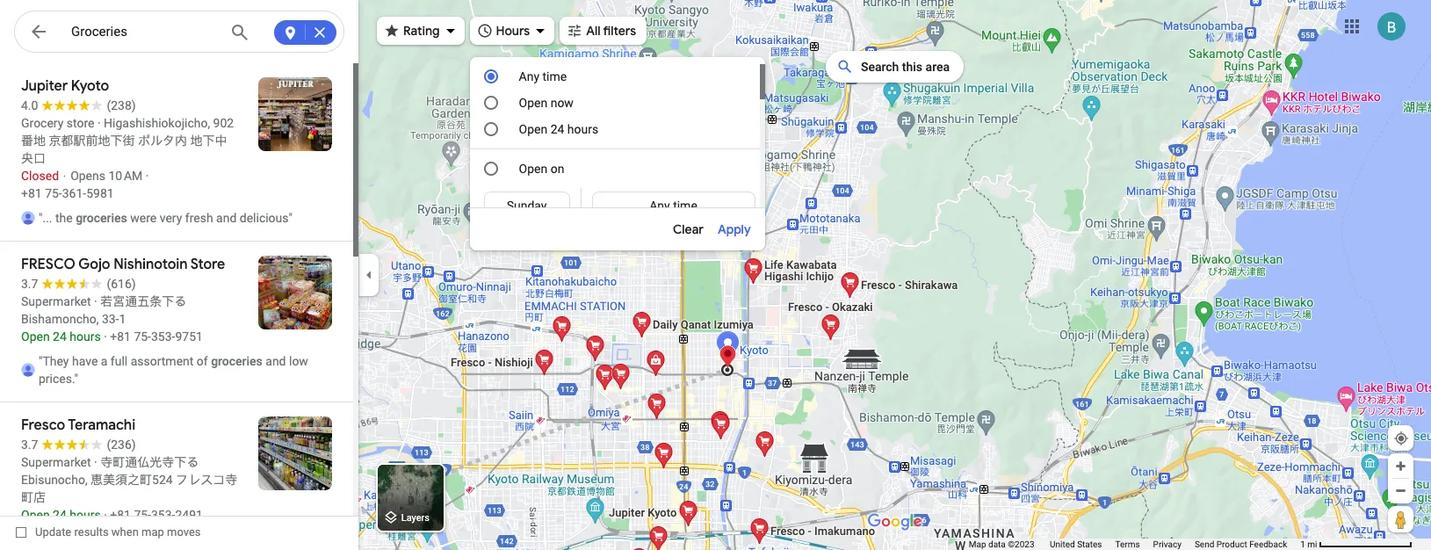Task type: describe. For each thing, give the bounding box(es) containing it.
states
[[1077, 540, 1102, 549]]

show street view coverage image
[[1388, 506, 1414, 532]]

rating
[[403, 23, 440, 39]]

privacy button
[[1153, 539, 1182, 550]]

Any time radio
[[603, 197, 744, 214]]

open for open on
[[519, 162, 548, 176]]

collapse side panel image
[[359, 265, 379, 285]]

google maps element
[[0, 0, 1431, 550]]

 search field
[[14, 11, 344, 56]]

search this area button
[[826, 51, 964, 83]]

this
[[902, 60, 923, 74]]

0 vertical spatial any time
[[519, 69, 567, 83]]

any time inside radio
[[650, 199, 697, 213]]

all filters button
[[560, 11, 647, 50]]

privacy
[[1153, 540, 1182, 549]]

©2023
[[1008, 540, 1035, 549]]

update
[[35, 525, 71, 539]]

Any time radio
[[484, 69, 498, 83]]

all
[[586, 23, 601, 39]]

terms
[[1115, 540, 1140, 549]]

show your location image
[[1394, 431, 1409, 446]]

clear button
[[673, 219, 718, 240]]

feedback
[[1250, 540, 1287, 549]]

hours
[[496, 23, 530, 39]]

send product feedback
[[1195, 540, 1287, 549]]

open now
[[519, 96, 574, 110]]

24
[[551, 122, 564, 136]]

mi
[[1308, 540, 1318, 549]]

product
[[1217, 540, 1247, 549]]

united states button
[[1050, 539, 1102, 550]]

open for open 24 hours
[[519, 122, 548, 136]]

map
[[141, 525, 164, 539]]

open on
[[519, 162, 564, 176]]

time inside any time radio
[[673, 199, 697, 213]]

send product feedback button
[[1195, 539, 1287, 550]]

on
[[551, 162, 564, 176]]

rating button
[[377, 11, 464, 50]]

update results when map moves
[[35, 525, 201, 539]]

1
[[1301, 540, 1306, 549]]

footer inside google maps element
[[969, 539, 1301, 550]]

Open now radio
[[484, 96, 498, 110]]

Open 24 hours radio
[[484, 122, 498, 136]]

data
[[988, 540, 1006, 549]]

moves
[[167, 525, 201, 539]]

1 mi button
[[1301, 540, 1413, 549]]

any inside any time radio
[[650, 199, 670, 213]]



Task type: locate. For each thing, give the bounding box(es) containing it.
menu inside google maps element
[[470, 64, 766, 550]]

time
[[543, 69, 567, 83], [673, 199, 697, 213]]

Sunday radio
[[495, 197, 558, 214]]

map
[[969, 540, 986, 549]]

Open on radio
[[484, 162, 498, 176]]

zoom in image
[[1394, 460, 1408, 473]]

1 horizontal spatial any
[[650, 199, 670, 213]]

hours
[[567, 122, 599, 136]]

united
[[1050, 540, 1075, 549]]

area
[[926, 60, 950, 74]]

clear
[[673, 221, 704, 237]]

hours button
[[470, 11, 555, 50]]

0 vertical spatial time
[[543, 69, 567, 83]]

time up now
[[543, 69, 567, 83]]

menu
[[470, 64, 766, 550]]

1 mi
[[1301, 540, 1318, 549]]

time up clear
[[673, 199, 697, 213]]

open
[[519, 96, 548, 110], [519, 122, 548, 136], [519, 162, 548, 176]]

results for groceries feed
[[0, 63, 358, 550]]

any
[[519, 69, 540, 83], [650, 199, 670, 213]]

apply
[[718, 221, 751, 237]]

search this area
[[861, 60, 950, 74]]

any time up clear
[[650, 199, 697, 213]]

0 horizontal spatial time
[[543, 69, 567, 83]]

when
[[111, 525, 139, 539]]

now
[[551, 96, 574, 110]]

apply button
[[718, 219, 751, 240]]

open left 24
[[519, 122, 548, 136]]


[[28, 19, 49, 44]]

footer containing map data ©2023
[[969, 539, 1301, 550]]

filters
[[603, 23, 636, 39]]

open for open now
[[519, 96, 548, 110]]

dialog containing clear
[[470, 64, 766, 550]]

send
[[1195, 540, 1215, 549]]

 button
[[14, 11, 63, 56]]

menu containing any time
[[470, 64, 766, 550]]

0 vertical spatial any
[[519, 69, 540, 83]]

open left 'on'
[[519, 162, 548, 176]]

layers
[[401, 513, 430, 524]]

Update results when map moves checkbox
[[16, 521, 201, 543]]

zoom out image
[[1394, 484, 1408, 497]]

Groceries field
[[14, 11, 344, 54]]

0 horizontal spatial any time
[[519, 69, 567, 83]]

0 vertical spatial open
[[519, 96, 548, 110]]

1 vertical spatial time
[[673, 199, 697, 213]]

open 24 hours
[[519, 122, 599, 136]]

footer
[[969, 539, 1301, 550]]

map data ©2023
[[969, 540, 1037, 549]]

any time
[[519, 69, 567, 83], [650, 199, 697, 213]]

results
[[74, 525, 109, 539]]

3 open from the top
[[519, 162, 548, 176]]

sunday
[[507, 199, 547, 213]]

2 vertical spatial open
[[519, 162, 548, 176]]

dialog inside google maps element
[[470, 64, 766, 550]]

1 horizontal spatial time
[[673, 199, 697, 213]]

open left now
[[519, 96, 548, 110]]

united states
[[1050, 540, 1102, 549]]

1 vertical spatial any time
[[650, 199, 697, 213]]

1 horizontal spatial any time
[[650, 199, 697, 213]]

none field inside groceries field
[[71, 21, 217, 42]]

1 open from the top
[[519, 96, 548, 110]]

2 open from the top
[[519, 122, 548, 136]]

None field
[[71, 21, 217, 42]]

search
[[861, 60, 899, 74]]

0 horizontal spatial any
[[519, 69, 540, 83]]

terms button
[[1115, 539, 1140, 550]]

any time up open now
[[519, 69, 567, 83]]

1 vertical spatial any
[[650, 199, 670, 213]]

all filters
[[586, 23, 636, 39]]

dialog
[[470, 64, 766, 550]]

1 vertical spatial open
[[519, 122, 548, 136]]



Task type: vqa. For each thing, say whether or not it's contained in the screenshot.
 button
yes



